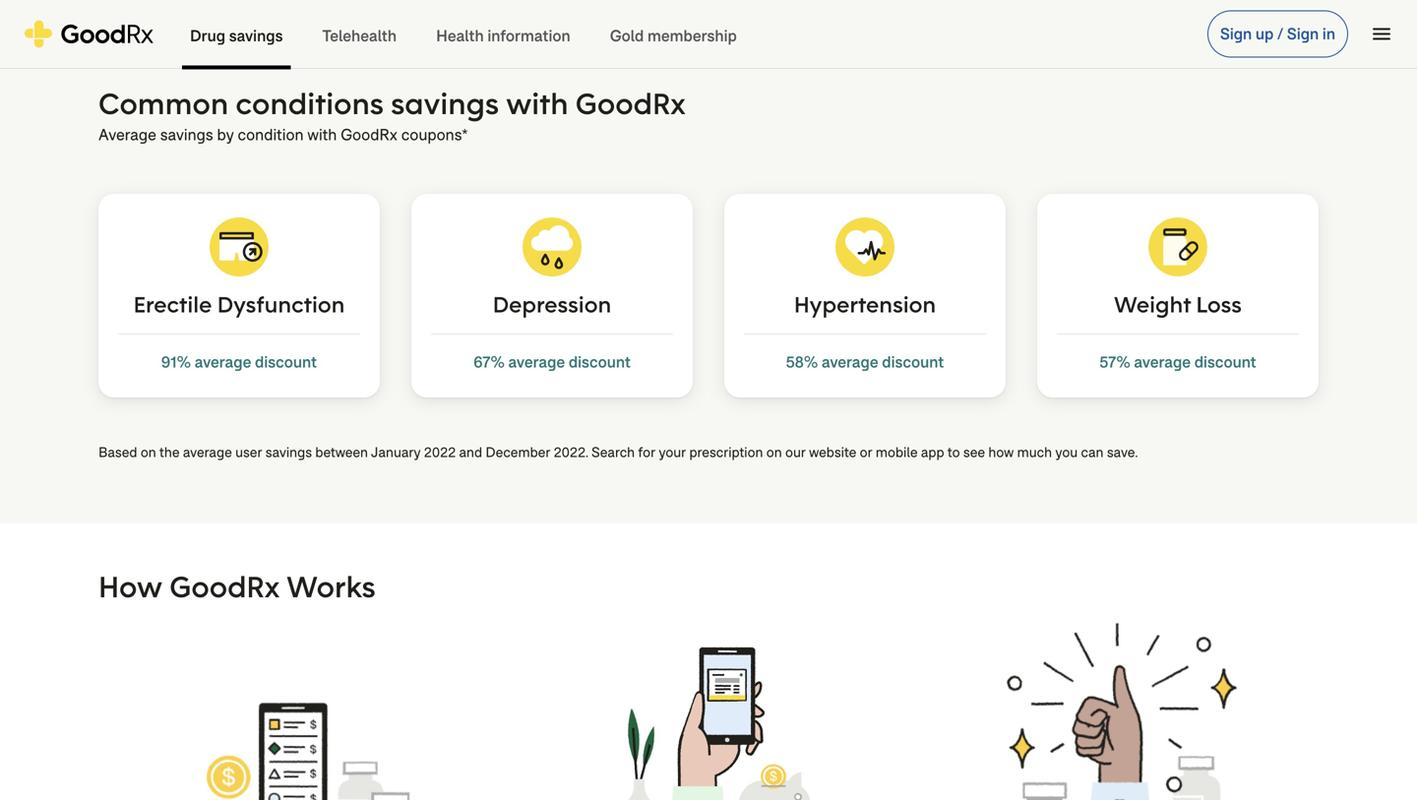 Task type: locate. For each thing, give the bounding box(es) containing it.
1 horizontal spatial on
[[767, 444, 782, 462]]

on left the on the left of the page
[[141, 444, 156, 462]]

january
[[371, 444, 421, 462]]

1 horizontal spatial goodrx
[[341, 125, 398, 145]]

user
[[235, 444, 262, 462]]

depression
[[493, 290, 612, 318]]

in
[[1323, 24, 1336, 44]]

on
[[141, 444, 156, 462], [767, 444, 782, 462]]

0 vertical spatial with
[[506, 84, 569, 123]]

4 discount from the left
[[1195, 352, 1257, 373]]

with down conditions
[[308, 125, 337, 145]]

drug savings link
[[170, 0, 303, 69]]

average for erectile dysfunction
[[195, 352, 251, 373]]

average
[[98, 125, 156, 145]]

save.
[[1107, 444, 1139, 462]]

gold membership
[[610, 26, 737, 46]]

savings right user
[[266, 444, 312, 462]]

sign
[[1221, 24, 1253, 44], [1288, 24, 1319, 44]]

0 vertical spatial goodrx
[[576, 84, 686, 123]]

1 horizontal spatial with
[[506, 84, 569, 123]]

2 sign from the left
[[1288, 24, 1319, 44]]

2 vertical spatial goodrx
[[170, 568, 280, 606]]

savings right drug
[[229, 26, 283, 46]]

2022
[[424, 444, 456, 462]]

hypertension
[[794, 290, 936, 318]]

average
[[195, 352, 251, 373], [509, 352, 565, 373], [822, 352, 879, 373], [1135, 352, 1191, 373], [183, 444, 232, 462]]

1 horizontal spatial sign
[[1288, 24, 1319, 44]]

savings
[[229, 26, 283, 46], [391, 84, 499, 123], [160, 125, 213, 145], [266, 444, 312, 462]]

discount down depression
[[569, 352, 631, 373]]

average right 58%
[[822, 352, 879, 373]]

discount down 'dysfunction'
[[255, 352, 317, 373]]

between
[[315, 444, 368, 462]]

goodrx
[[576, 84, 686, 123], [341, 125, 398, 145], [170, 568, 280, 606]]

condition
[[238, 125, 304, 145]]

gold
[[610, 26, 644, 46]]

91%
[[161, 352, 191, 373]]

with down information on the top left of the page
[[506, 84, 569, 123]]

1 vertical spatial goodrx
[[341, 125, 398, 145]]

discount down hypertension
[[882, 352, 944, 373]]

58%
[[786, 352, 818, 373]]

1 on from the left
[[141, 444, 156, 462]]

app
[[921, 444, 945, 462]]

our
[[786, 444, 806, 462]]

discount for hypertension
[[882, 352, 944, 373]]

0 horizontal spatial goodrx
[[170, 568, 280, 606]]

goodrx left coupons*
[[341, 125, 398, 145]]

on left our
[[767, 444, 782, 462]]

goodrx right how
[[170, 568, 280, 606]]

discount down loss
[[1195, 352, 1257, 373]]

health information
[[436, 26, 571, 46]]

discount
[[255, 352, 317, 373], [569, 352, 631, 373], [882, 352, 944, 373], [1195, 352, 1257, 373]]

sign up / sign in button
[[1208, 10, 1349, 58]]

sign left up
[[1221, 24, 1253, 44]]

2 discount from the left
[[569, 352, 631, 373]]

asset: tile 1: drug bottle & pill. svg 60 px / 60 px image
[[1149, 218, 1208, 277]]

discount for depression
[[569, 352, 631, 373]]

discount for erectile dysfunction
[[255, 352, 317, 373]]

average right 57%
[[1135, 352, 1191, 373]]

1 discount from the left
[[255, 352, 317, 373]]

woman holding phone image
[[449, 0, 1319, 17]]

the
[[160, 444, 180, 462]]

average right "67%"
[[509, 352, 565, 373]]

3 discount from the left
[[882, 352, 944, 373]]

common conditions savings with goodrx average savings by condition with goodrx coupons*
[[98, 84, 686, 145]]

1 sign from the left
[[1221, 24, 1253, 44]]

you
[[1056, 444, 1078, 462]]

drug savings
[[190, 26, 283, 46]]

0 horizontal spatial sign
[[1221, 24, 1253, 44]]

goodrx yellow cross logo image
[[24, 20, 155, 48]]

average right 91% on the top left
[[195, 352, 251, 373]]

sign right /
[[1288, 24, 1319, 44]]

0 horizontal spatial on
[[141, 444, 156, 462]]

mobile
[[876, 444, 918, 462]]

how
[[98, 568, 163, 606]]

average for hypertension
[[822, 352, 879, 373]]

with
[[506, 84, 569, 123], [308, 125, 337, 145]]

57%
[[1100, 352, 1131, 373]]

average for weight loss
[[1135, 352, 1191, 373]]

december
[[486, 444, 551, 462]]

1 vertical spatial with
[[308, 125, 337, 145]]

dialog
[[0, 0, 1418, 800]]

search
[[592, 444, 635, 462]]

health information link
[[417, 0, 590, 69]]

goodrx down gold
[[576, 84, 686, 123]]



Task type: vqa. For each thing, say whether or not it's contained in the screenshot.
Erectile Dysfunction at the left top of page
yes



Task type: describe. For each thing, give the bounding box(es) containing it.
telehealth link
[[303, 0, 417, 69]]

sign up / sign in
[[1221, 24, 1336, 44]]

website
[[809, 444, 857, 462]]

2 on from the left
[[767, 444, 782, 462]]

savings inside drug savings link
[[229, 26, 283, 46]]

average for depression
[[509, 352, 565, 373]]

2 horizontal spatial goodrx
[[576, 84, 686, 123]]

dysfunction
[[217, 290, 345, 318]]

savings up coupons*
[[391, 84, 499, 123]]

drug
[[190, 26, 226, 46]]

erectile dysfunction
[[133, 290, 345, 318]]

conditions
[[236, 84, 384, 123]]

up
[[1256, 24, 1274, 44]]

by
[[217, 125, 234, 145]]

2022.
[[554, 444, 588, 462]]

your
[[659, 444, 686, 462]]

works
[[287, 568, 376, 606]]

based on the average user savings between january 2022 and december 2022. search for your prescription on our website or mobile app to see how much you can save.
[[98, 444, 1139, 462]]

91% average discount
[[161, 352, 317, 373]]

much
[[1018, 444, 1052, 462]]

for
[[638, 444, 656, 462]]

membership
[[648, 26, 737, 46]]

58% average discount
[[786, 352, 944, 373]]

see
[[964, 444, 986, 462]]

loss
[[1197, 290, 1242, 318]]

health
[[436, 26, 484, 46]]

icon-erectile-dysfunction 
3.46 kb
80 px / 81 px image
[[210, 218, 269, 277]]

common
[[98, 84, 229, 123]]

information
[[488, 26, 571, 46]]

weight loss
[[1115, 290, 1242, 318]]

telehealth
[[322, 26, 397, 46]]

menu button
[[1361, 12, 1404, 56]]

and
[[459, 444, 482, 462]]

coupons*
[[401, 125, 468, 145]]

/
[[1278, 24, 1284, 44]]

how
[[989, 444, 1014, 462]]

average right the on the left of the page
[[183, 444, 232, 462]]

can
[[1081, 444, 1104, 462]]

erectile
[[133, 290, 212, 318]]

savings left by
[[160, 125, 213, 145]]

to
[[948, 444, 960, 462]]

based
[[98, 444, 137, 462]]

or
[[860, 444, 873, 462]]

menu
[[1370, 22, 1394, 46]]

57% average discount
[[1100, 352, 1257, 373]]

prescription
[[690, 444, 763, 462]]

0 horizontal spatial with
[[308, 125, 337, 145]]

67%
[[474, 352, 505, 373]]

discount for weight loss
[[1195, 352, 1257, 373]]

weight
[[1115, 290, 1191, 318]]

how goodrx works
[[98, 568, 376, 606]]

67% average discount
[[474, 352, 631, 373]]

gold membership link
[[590, 0, 757, 69]]



